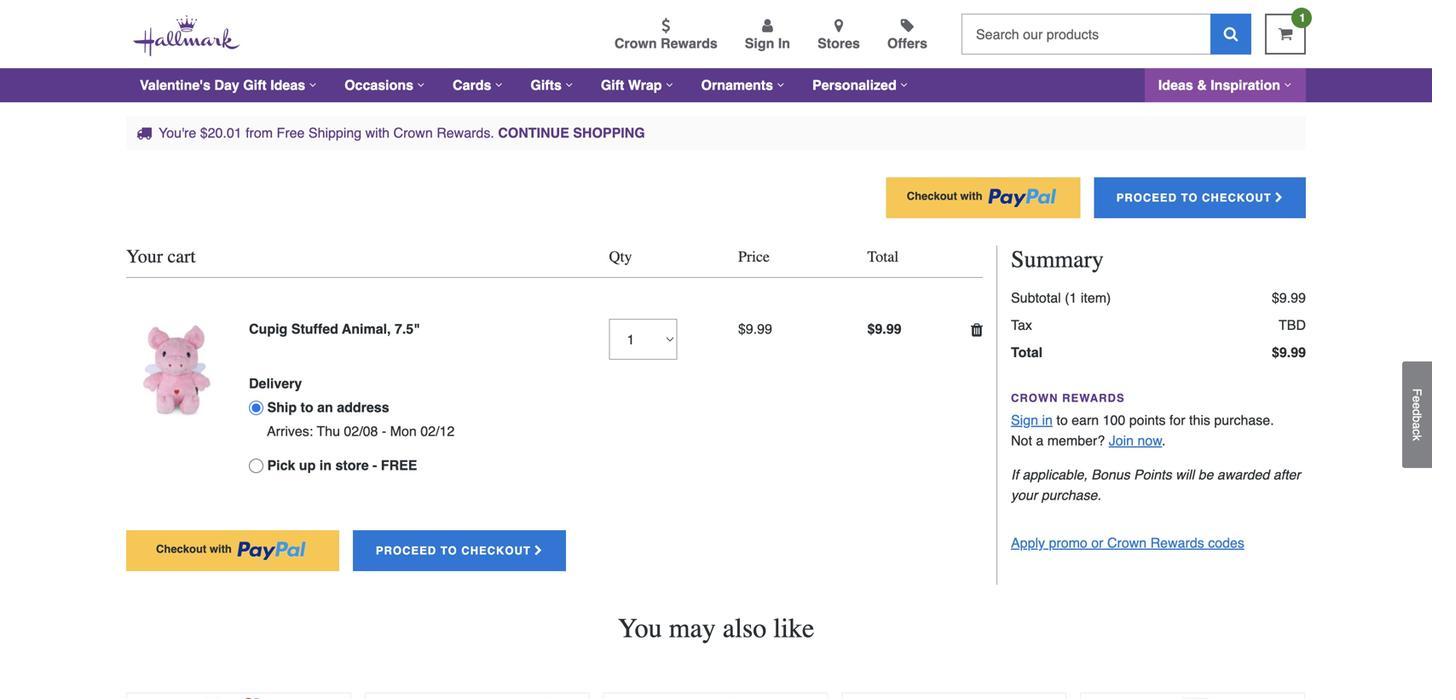 Task type: vqa. For each thing, say whether or not it's contained in the screenshot.
now
yes



Task type: describe. For each thing, give the bounding box(es) containing it.
an
[[317, 400, 333, 415]]

2 horizontal spatial with
[[961, 190, 983, 203]]

pick
[[267, 457, 295, 473]]

like
[[774, 613, 815, 644]]

stores link
[[818, 18, 860, 54]]

points
[[1130, 412, 1166, 428]]

tbd
[[1279, 317, 1306, 333]]

crown rewards
[[615, 35, 718, 51]]

inspiration
[[1211, 77, 1281, 93]]

earn
[[1072, 412, 1099, 428]]

checkout for rightmost the 'checkout with' button
[[907, 190, 958, 203]]

0 horizontal spatial proceed to checkout
[[376, 544, 531, 557]]

also
[[723, 613, 767, 644]]

a inside crown rewards sign in to earn 100 points for this purchase. not a member? join now .
[[1036, 433, 1044, 449]]

1 vertical spatial total
[[1011, 345, 1043, 360]]

arrives:
[[267, 423, 313, 439]]

purchase. inside if applicable, bonus points will be awarded after your purchase.
[[1042, 487, 1102, 503]]

animal,
[[342, 321, 391, 337]]

pick up in store - free
[[267, 457, 417, 473]]

2 ideas from the left
[[1159, 77, 1194, 93]]

checkout with for left the 'checkout with' button
[[156, 543, 232, 556]]

points
[[1134, 467, 1172, 483]]

you're $20.01 from free shipping with crown rewards. continue shopping
[[159, 125, 645, 141]]

personalized link
[[799, 68, 922, 102]]

gifts link
[[517, 68, 587, 102]]

occasions link
[[331, 68, 439, 102]]

sign inside banner
[[745, 35, 775, 51]]

$20.01
[[200, 125, 242, 141]]

store
[[336, 457, 369, 473]]

your cart
[[126, 246, 196, 267]]

sign in
[[745, 35, 791, 51]]

member?
[[1048, 433, 1105, 449]]

&
[[1197, 77, 1207, 93]]

d
[[1411, 409, 1425, 416]]

tax
[[1011, 317, 1033, 333]]

Pick up in store - FREE radio
[[249, 459, 263, 473]]

not
[[1011, 433, 1033, 449]]

0 vertical spatial sign in link
[[745, 18, 791, 54]]

gift inside gift wrap link
[[601, 77, 625, 93]]

search image
[[1224, 26, 1238, 41]]

cards
[[453, 77, 492, 93]]

subtotal
[[1011, 290, 1061, 306]]

ship
[[267, 400, 297, 415]]

0 vertical spatial proceed to checkout
[[1117, 191, 1272, 204]]

apply promo or crown rewards codes button
[[1011, 533, 1245, 554]]

- inside ship to an address arrives: thu 02/08 - mon 02/12
[[382, 423, 386, 439]]

ideas & inspiration link
[[1145, 68, 1306, 102]]

promo
[[1049, 535, 1088, 551]]

checkout for chevron right 'icon' for the proceed to checkout button associated with rightmost the 'checkout with' button
[[1202, 191, 1272, 204]]

free
[[381, 457, 417, 473]]

item
[[1081, 290, 1107, 306]]

ideas & inspiration
[[1159, 77, 1281, 93]]

join
[[1109, 433, 1134, 449]]

2 e from the top
[[1411, 403, 1425, 409]]

to inside crown rewards sign in to earn 100 points for this purchase. not a member? join now .
[[1057, 412, 1068, 428]]

stores
[[818, 35, 860, 51]]

if
[[1011, 467, 1019, 483]]

1 horizontal spatial sign in link
[[1011, 412, 1053, 428]]

you're
[[159, 125, 196, 141]]

gift wrap link
[[587, 68, 688, 102]]

cupig
[[249, 321, 288, 337]]

ornaments link
[[688, 68, 799, 102]]

trash image
[[971, 322, 983, 338]]

checkout for chevron right 'icon' for left the 'checkout with' button the proceed to checkout button
[[461, 544, 531, 557]]

cupig stuffed animal, 7.5" link
[[249, 319, 596, 339]]

ornaments
[[701, 77, 773, 93]]

f e e d b a c k
[[1411, 389, 1425, 441]]

this
[[1190, 412, 1211, 428]]

sign inside crown rewards sign in to earn 100 points for this purchase. not a member? join now .
[[1011, 412, 1039, 428]]

in inside banner
[[778, 35, 791, 51]]

menu bar containing valentine's day gift ideas
[[126, 68, 1306, 102]]

crown inside banner
[[615, 35, 657, 51]]

awarded
[[1218, 467, 1270, 483]]

after
[[1274, 467, 1301, 483]]

offers link
[[888, 18, 928, 54]]

qty
[[609, 248, 632, 266]]

checkout with for rightmost the 'checkout with' button
[[907, 190, 983, 203]]

k
[[1411, 435, 1425, 441]]

crown inside crown rewards sign in to earn 100 points for this purchase. not a member? join now .
[[1011, 392, 1059, 405]]

0 horizontal spatial 1
[[1070, 290, 1077, 306]]

from
[[246, 125, 273, 141]]

valentine's day gift ideas link
[[126, 68, 331, 102]]

0 vertical spatial total
[[868, 248, 899, 266]]

7.5"
[[395, 321, 420, 337]]

rewards for crown rewards
[[661, 35, 718, 51]]

cupig stuffed animal, 7.5", , large image
[[126, 319, 229, 421]]

to inside ship to an address arrives: thu 02/08 - mon 02/12
[[301, 400, 314, 415]]

delivery
[[249, 376, 302, 391]]

your
[[126, 246, 163, 267]]



Task type: locate. For each thing, give the bounding box(es) containing it.
a
[[1411, 422, 1425, 429], [1036, 433, 1044, 449]]

1 horizontal spatial a
[[1411, 422, 1425, 429]]

0 vertical spatial checkout
[[1202, 191, 1272, 204]]

f
[[1411, 389, 1425, 396]]

2 horizontal spatial in
[[1042, 412, 1053, 428]]

- right 'store'
[[373, 457, 377, 473]]

$9.99
[[1272, 290, 1306, 306], [738, 321, 773, 337], [868, 321, 902, 337], [1272, 345, 1306, 360]]

sign in link
[[745, 18, 791, 54], [1011, 412, 1053, 428]]

0 horizontal spatial rewards
[[661, 35, 718, 51]]

0 horizontal spatial chevron right image
[[531, 545, 543, 556]]

hallmark link
[[133, 14, 254, 60]]

1 vertical spatial a
[[1036, 433, 1044, 449]]

hallmark image
[[133, 15, 241, 56]]

sign up ornaments link
[[745, 35, 775, 51]]

0 horizontal spatial purchase.
[[1042, 487, 1102, 503]]

cards link
[[439, 68, 517, 102]]

-
[[382, 423, 386, 439], [373, 457, 377, 473]]

1 horizontal spatial rewards
[[1063, 392, 1125, 405]]

a inside button
[[1411, 422, 1425, 429]]

menu containing crown rewards
[[268, 14, 948, 54]]

rewards inside crown rewards sign in to earn 100 points for this purchase. not a member? join now .
[[1063, 392, 1125, 405]]

checkout with
[[907, 190, 983, 203], [156, 543, 232, 556]]

menu bar
[[126, 68, 1306, 102]]

codes
[[1209, 535, 1245, 551]]

1 horizontal spatial checkout with
[[907, 190, 983, 203]]

0 horizontal spatial with
[[210, 543, 232, 556]]

1 vertical spatial proceed to checkout button
[[353, 530, 566, 571]]

you
[[618, 613, 662, 644]]

hug 'n' sing tootin' hippo singing stuffed animal with motion, 10", image
[[604, 694, 827, 699], [604, 694, 827, 699]]

0 horizontal spatial sign in link
[[745, 18, 791, 54]]

0 vertical spatial checkout with button
[[887, 177, 1081, 218]]

1 vertical spatial checkout
[[156, 543, 207, 556]]

1 vertical spatial proceed
[[376, 544, 437, 557]]

bonus
[[1092, 467, 1130, 483]]

1 horizontal spatial gift
[[601, 77, 625, 93]]

wrap
[[628, 77, 662, 93]]

0 horizontal spatial ideas
[[270, 77, 305, 93]]

none search field inside banner
[[962, 14, 1252, 55]]

shipping
[[309, 125, 362, 141]]

ship to an address arrives: thu 02/08 - mon 02/12
[[267, 400, 455, 439]]

1 horizontal spatial proceed to checkout
[[1117, 191, 1272, 204]]

in left the stores
[[778, 35, 791, 51]]

Search our products search field
[[962, 14, 1211, 55]]

2 vertical spatial in
[[320, 457, 332, 473]]

rewards inside menu
[[661, 35, 718, 51]]

1 ideas from the left
[[270, 77, 305, 93]]

0 vertical spatial chevron right image
[[1272, 192, 1284, 203]]

1 vertical spatial with
[[961, 190, 983, 203]]

in right up
[[320, 457, 332, 473]]

0 horizontal spatial sign
[[745, 35, 775, 51]]

gifts
[[531, 77, 562, 93]]

stuffed
[[291, 321, 338, 337]]

personalized
[[813, 77, 897, 93]]

gift wrap
[[601, 77, 662, 93]]

1 horizontal spatial purchase.
[[1215, 412, 1275, 428]]

alert
[[126, 116, 1306, 150]]

now
[[1138, 433, 1163, 449]]

1 horizontal spatial proceed
[[1117, 191, 1178, 204]]

rewards up wrap
[[661, 35, 718, 51]]

proceed to checkout button for left the 'checkout with' button
[[353, 530, 566, 571]]

to
[[1182, 191, 1198, 204], [301, 400, 314, 415], [1057, 412, 1068, 428], [441, 544, 458, 557]]

shopping cart image
[[1279, 26, 1293, 41]]

e up b
[[1411, 403, 1425, 409]]

sign in link up the not
[[1011, 412, 1053, 428]]

sign in link up ornaments link
[[745, 18, 791, 54]]

crown
[[615, 35, 657, 51], [394, 125, 433, 141], [1011, 392, 1059, 405], [1108, 535, 1147, 551]]

proceed for left the 'checkout with' button the proceed to checkout button
[[376, 544, 437, 557]]

0 vertical spatial proceed
[[1117, 191, 1178, 204]]

1 horizontal spatial in
[[778, 35, 791, 51]]

c
[[1411, 429, 1425, 435]]

free
[[277, 125, 305, 141]]

rewards
[[661, 35, 718, 51], [1063, 392, 1125, 405], [1151, 535, 1205, 551]]

how do you show love?: a love bug's quest to find her way book, image
[[366, 694, 589, 699], [366, 694, 589, 699]]

0 vertical spatial 1
[[1300, 12, 1306, 24]]

0 horizontal spatial proceed to checkout button
[[353, 530, 566, 571]]

1 horizontal spatial -
[[382, 423, 386, 439]]

crown up "gift wrap"
[[615, 35, 657, 51]]

1 vertical spatial chevron right image
[[531, 545, 543, 556]]

rewards inside button
[[1151, 535, 1205, 551]]

e
[[1411, 396, 1425, 403], [1411, 403, 1425, 409]]

1 link
[[1265, 8, 1312, 55]]

1 horizontal spatial sign
[[1011, 412, 1039, 428]]

0 horizontal spatial -
[[373, 457, 377, 473]]

gift inside "valentine's day gift ideas" link
[[243, 77, 267, 93]]

address
[[337, 400, 389, 415]]

0 horizontal spatial checkout with
[[156, 543, 232, 556]]

0 vertical spatial in
[[778, 35, 791, 51]]

purchase. inside crown rewards sign in to earn 100 points for this purchase. not a member? join now .
[[1215, 412, 1275, 428]]

1 vertical spatial checkout with
[[156, 543, 232, 556]]

summary
[[1011, 246, 1104, 273]]

offers
[[888, 35, 928, 51]]

i love you bear singing stuffed animal with motion, 11", image
[[843, 694, 1066, 699], [843, 694, 1066, 699]]

0 horizontal spatial gift
[[243, 77, 267, 93]]

cart
[[168, 246, 196, 267]]

2 horizontal spatial rewards
[[1151, 535, 1205, 551]]

purchase. right the this
[[1215, 412, 1275, 428]]

peanuts® puppy love zip-along snoopy plush toy, image
[[1081, 694, 1305, 699], [1081, 694, 1305, 699]]

1 vertical spatial sign in link
[[1011, 412, 1053, 428]]

0 horizontal spatial in
[[320, 457, 332, 473]]

None radio
[[249, 401, 263, 415]]

f e e d b a c k button
[[1403, 362, 1433, 468]]

day
[[214, 77, 239, 93]]

price
[[738, 248, 770, 266]]

1 horizontal spatial 1
[[1300, 12, 1306, 24]]

occasions
[[345, 77, 414, 93]]

2 gift from the left
[[601, 77, 625, 93]]

02/12
[[421, 423, 455, 439]]

rewards left codes
[[1151, 535, 1205, 551]]

checkout
[[1202, 191, 1272, 204], [461, 544, 531, 557]]

1 vertical spatial proceed to checkout
[[376, 544, 531, 557]]

proceed to checkout button for rightmost the 'checkout with' button
[[1095, 177, 1306, 218]]

rewards for crown rewards sign in to earn 100 points for this purchase. not a member? join now .
[[1063, 392, 1125, 405]]

1 horizontal spatial chevron right image
[[1272, 192, 1284, 203]]

1 horizontal spatial checkout
[[907, 190, 958, 203]]

ideas
[[270, 77, 305, 93], [1159, 77, 1194, 93]]

a right the not
[[1036, 433, 1044, 449]]

for
[[1170, 412, 1186, 428]]

None search field
[[962, 14, 1252, 55]]

.
[[1163, 433, 1166, 449]]

0 vertical spatial with
[[366, 125, 390, 141]]

1 vertical spatial sign
[[1011, 412, 1039, 428]]

1 vertical spatial checkout with button
[[126, 530, 339, 571]]

in up the member? at the bottom of page
[[1042, 412, 1053, 428]]

menu inside banner
[[268, 14, 948, 54]]

proceed for the proceed to checkout button associated with rightmost the 'checkout with' button
[[1117, 191, 1178, 204]]

100
[[1103, 412, 1126, 428]]

ideas up free
[[270, 77, 305, 93]]

0 horizontal spatial checkout with button
[[126, 530, 339, 571]]

0 horizontal spatial proceed
[[376, 544, 437, 557]]

0 vertical spatial a
[[1411, 422, 1425, 429]]

1 horizontal spatial checkout with button
[[887, 177, 1081, 218]]

0 horizontal spatial a
[[1036, 433, 1044, 449]]

1 vertical spatial purchase.
[[1042, 487, 1102, 503]]

a up k at the bottom
[[1411, 422, 1425, 429]]

apply
[[1011, 535, 1045, 551]]

sign up the not
[[1011, 412, 1039, 428]]

e up d
[[1411, 396, 1425, 403]]

banner
[[0, 0, 1433, 102]]

0 vertical spatial sign
[[745, 35, 775, 51]]

b
[[1411, 416, 1425, 423]]

1 vertical spatial checkout
[[461, 544, 531, 557]]

you may also like
[[618, 613, 815, 644]]

0 vertical spatial proceed to checkout button
[[1095, 177, 1306, 218]]

mon
[[390, 423, 417, 439]]

ideas left the &
[[1159, 77, 1194, 93]]

apply promo or crown rewards codes
[[1011, 535, 1245, 551]]

crown left "rewards."
[[394, 125, 433, 141]]

up
[[299, 457, 316, 473]]

2 vertical spatial with
[[210, 543, 232, 556]]

valentine's
[[140, 77, 211, 93]]

chevron right image
[[1272, 192, 1284, 203], [531, 545, 543, 556]]

applicable,
[[1023, 467, 1088, 483]]

1 horizontal spatial with
[[366, 125, 390, 141]]

in inside crown rewards sign in to earn 100 points for this purchase. not a member? join now .
[[1042, 412, 1053, 428]]

or
[[1092, 535, 1104, 551]]

1 horizontal spatial checkout
[[1202, 191, 1272, 204]]

menu
[[268, 14, 948, 54]]

crown inside button
[[1108, 535, 1147, 551]]

)
[[1107, 290, 1111, 306]]

purchase. down applicable,
[[1042, 487, 1102, 503]]

may
[[669, 613, 716, 644]]

thu
[[317, 423, 340, 439]]

1 e from the top
[[1411, 396, 1425, 403]]

0 vertical spatial checkout
[[907, 190, 958, 203]]

alert containing you're $20.01 from free shipping with crown rewards.
[[126, 116, 1306, 150]]

crown rewards sign in to earn 100 points for this purchase. not a member? join now .
[[1011, 392, 1275, 449]]

gift left wrap
[[601, 77, 625, 93]]

0 vertical spatial rewards
[[661, 35, 718, 51]]

1 horizontal spatial total
[[1011, 345, 1043, 360]]

join now link
[[1109, 433, 1163, 449]]

1 vertical spatial 1
[[1070, 290, 1077, 306]]

chevron right image for left the 'checkout with' button the proceed to checkout button
[[531, 545, 543, 556]]

cupig stuffed animal, 7.5"
[[249, 321, 420, 337]]

2 vertical spatial rewards
[[1151, 535, 1205, 551]]

1 vertical spatial rewards
[[1063, 392, 1125, 405]]

gift right day
[[243, 77, 267, 93]]

banner containing crown rewards
[[0, 0, 1433, 102]]

purchase.
[[1215, 412, 1275, 428], [1042, 487, 1102, 503]]

your
[[1011, 487, 1038, 503]]

0 horizontal spatial total
[[868, 248, 899, 266]]

crown right or
[[1108, 535, 1147, 551]]

if applicable, bonus points will be awarded after your purchase.
[[1011, 467, 1301, 503]]

02/08
[[344, 423, 378, 439]]

love bug singing stuffed animal with motion, 12", image
[[127, 694, 350, 699], [127, 694, 350, 699]]

- left the mon
[[382, 423, 386, 439]]

0 vertical spatial -
[[382, 423, 386, 439]]

1 gift from the left
[[243, 77, 267, 93]]

valentine's day gift ideas
[[140, 77, 305, 93]]

1 vertical spatial -
[[373, 457, 377, 473]]

0 vertical spatial purchase.
[[1215, 412, 1275, 428]]

1
[[1300, 12, 1306, 24], [1070, 290, 1077, 306]]

in
[[778, 35, 791, 51], [1042, 412, 1053, 428], [320, 457, 332, 473]]

1 horizontal spatial ideas
[[1159, 77, 1194, 93]]

0 vertical spatial checkout with
[[907, 190, 983, 203]]

checkout for left the 'checkout with' button
[[156, 543, 207, 556]]

crown rewards link
[[615, 18, 718, 54]]

continue shopping link
[[498, 125, 645, 141]]

(
[[1065, 290, 1070, 306]]

chevron right image for the proceed to checkout button associated with rightmost the 'checkout with' button
[[1272, 192, 1284, 203]]

shopping
[[573, 125, 645, 141]]

1 vertical spatial in
[[1042, 412, 1053, 428]]

0 horizontal spatial checkout
[[461, 544, 531, 557]]

rewards up earn
[[1063, 392, 1125, 405]]

1 horizontal spatial proceed to checkout button
[[1095, 177, 1306, 218]]

0 horizontal spatial checkout
[[156, 543, 207, 556]]

crown up the not
[[1011, 392, 1059, 405]]

subtotal ( 1 item )
[[1011, 290, 1111, 306]]



